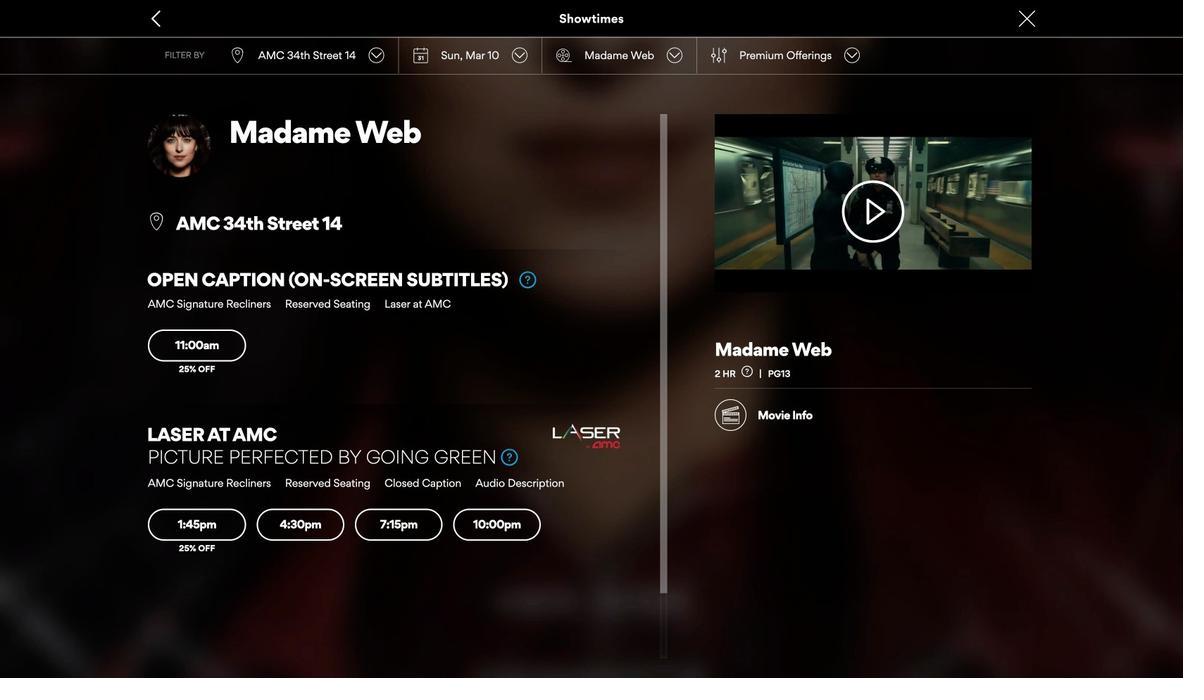 Task type: locate. For each thing, give the bounding box(es) containing it.
play trailer for madame web image
[[715, 114, 1032, 292], [823, 180, 924, 243]]

more information about open caption (on-screen subtitles) image
[[519, 271, 536, 288]]



Task type: describe. For each thing, give the bounding box(es) containing it.
more information about laser at amc image
[[501, 449, 518, 466]]

more information about image
[[742, 366, 753, 377]]



Task type: vqa. For each thing, say whether or not it's contained in the screenshot.
More Information About Laser At Amc image
yes



